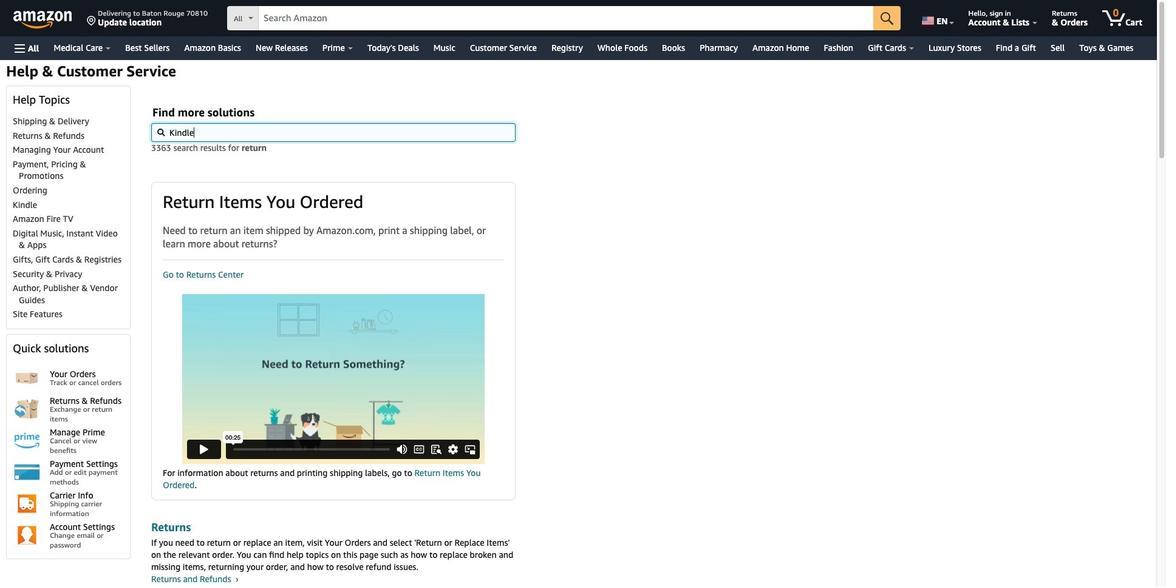 Task type: describe. For each thing, give the bounding box(es) containing it.
manage prime image
[[13, 427, 41, 456]]

returns & refunds image
[[13, 396, 41, 424]]

account settings image
[[13, 522, 41, 550]]

carrier info image
[[13, 490, 41, 519]]

navigation navigation
[[0, 0, 1166, 588]]

payment settings image
[[13, 459, 41, 487]]

your orders image
[[13, 364, 41, 393]]



Task type: locate. For each thing, give the bounding box(es) containing it.
amazon image
[[13, 11, 72, 29]]

Search Amazon text field
[[259, 7, 873, 30]]

article
[[163, 191, 504, 492]]

search image
[[157, 128, 165, 136]]

none search field search amazon
[[227, 6, 901, 32]]

none submit inside search amazon search box
[[873, 6, 901, 30]]

None search field
[[227, 6, 901, 32], [151, 123, 516, 142], [151, 123, 516, 142]]

none search field inside navigation navigation
[[227, 6, 901, 32]]

None submit
[[873, 6, 901, 30]]



Task type: vqa. For each thing, say whether or not it's contained in the screenshot.
1st She from left
no



